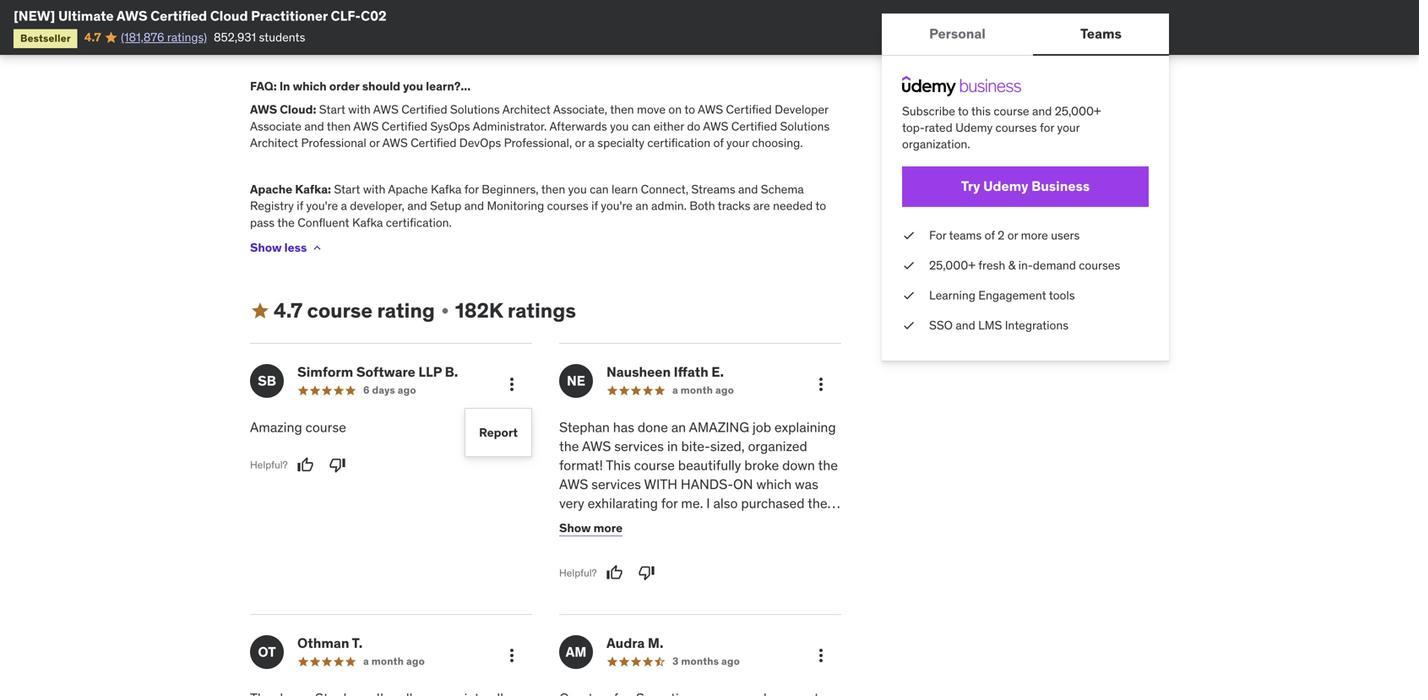 Task type: describe. For each thing, give the bounding box(es) containing it.
0 vertical spatial 6
[[363, 384, 370, 397]]

for
[[929, 227, 947, 243]]

certification
[[647, 135, 711, 150]]

1 if from the left
[[297, 198, 303, 213]]

mark review by nausheen iffath e. as unhelpful image
[[638, 565, 655, 581]]

then for developer,
[[541, 182, 565, 197]]

flying
[[635, 608, 668, 625]]

integrations
[[1005, 318, 1069, 333]]

exhilarating
[[588, 494, 658, 512]]

2 you're from the left
[[601, 198, 633, 213]]

2 horizontal spatial i
[[810, 589, 814, 606]]

are
[[753, 198, 770, 213]]

3 months ago
[[672, 655, 740, 668]]

aws certified down should
[[353, 119, 428, 134]]

spare
[[307, 16, 336, 31]]

try
[[961, 178, 981, 195]]

0 vertical spatial was
[[795, 476, 819, 493]]

you inside start with aws certified solutions architect associate, then move on to aws certified developer associate and then aws certified sysops administrator. afterwards you can either do aws certified solutions architect professional or aws certified devops professional, or a specialty certification of your choosing.
[[610, 119, 629, 134]]

clf-
[[331, 7, 361, 25]]

[new]
[[14, 7, 55, 25]]

1 horizontal spatial i
[[707, 494, 710, 512]]

learn
[[612, 182, 638, 197]]

for inside start with apache kafka for beginners, then you can learn connect, streams and schema registry if you're a developer, and setup and monitoring courses if you're an admin. both tracks are needed to pass the confluent kafka certification.
[[464, 182, 479, 197]]

aws down the stephan
[[582, 438, 611, 455]]

certification.
[[386, 215, 452, 230]]

0 horizontal spatial solutions
[[450, 102, 500, 117]]

stephan!!!!
[[559, 627, 635, 644]]

start for aws cloud:
[[319, 102, 345, 117]]

tv
[[645, 16, 659, 31]]

stephan has done an amazing job explaining the aws services in bite-sized, organized format! this course beautifully broke down the aws services with hands-on which was very exhilarating for me. i also purchased the 6 practice tests which was extremely helpful and gave confidence before the exam. his narration felt positive to me and he ended every single video saying "i hoped you like this lecture and i will see you in the next one"! i passed with flying colors - thank you stephan!!!!
[[559, 419, 840, 644]]

sized,
[[710, 438, 745, 455]]

start with aws certified solutions architect associate, then move on to aws certified developer associate and then aws certified sysops administrator. afterwards you can either do aws certified solutions architect professional or aws certified devops professional, or a specialty certification of your choosing.
[[250, 102, 830, 150]]

0 vertical spatial certified
[[150, 7, 207, 25]]

additional actions for review by audra m. image
[[811, 646, 831, 666]]

a inside start with apache kafka for beginners, then you can learn connect, streams and schema registry if you're a developer, and setup and monitoring courses if you're an admin. both tracks are needed to pass the confluent kafka certification.
[[341, 198, 347, 213]]

yoga,
[[521, 16, 549, 31]]

during his spare time he enjoys cooking, practicing yoga, surfing, watching tv shows, and traveling to awesome destinations!
[[250, 16, 835, 47]]

0 horizontal spatial or
[[369, 135, 380, 150]]

xsmall image for 2
[[902, 227, 916, 244]]

purchased
[[741, 494, 805, 512]]

0 vertical spatial in
[[667, 438, 678, 455]]

teams button
[[1033, 14, 1169, 54]]

6 days ago
[[363, 384, 416, 397]]

associate,
[[553, 102, 608, 117]]

courses inside start with apache kafka for beginners, then you can learn connect, streams and schema registry if you're a developer, and setup and monitoring courses if you're an admin. both tracks are needed to pass the confluent kafka certification.
[[547, 198, 589, 213]]

can inside start with aws certified solutions architect associate, then move on to aws certified developer associate and then aws certified sysops administrator. afterwards you can either do aws certified solutions architect professional or aws certified devops professional, or a specialty certification of your choosing.
[[632, 119, 651, 134]]

bite-
[[681, 438, 710, 455]]

of inside start with aws certified solutions architect associate, then move on to aws certified developer associate and then aws certified sysops administrator. afterwards you can either do aws certified solutions architect professional or aws certified devops professional, or a specialty certification of your choosing.
[[713, 135, 724, 150]]

more inside button
[[594, 520, 623, 535]]

his
[[288, 16, 304, 31]]

and right sso at the top right
[[956, 318, 976, 333]]

othman t.
[[297, 635, 363, 652]]

amazing
[[689, 419, 749, 436]]

practice
[[559, 513, 608, 531]]

has
[[613, 419, 634, 436]]

0 vertical spatial services
[[614, 438, 664, 455]]

developer,
[[350, 198, 405, 213]]

mark review by simform software llp b. as helpful image
[[297, 457, 314, 474]]

broke
[[745, 457, 779, 474]]

your inside start with aws certified solutions architect associate, then move on to aws certified developer associate and then aws certified sysops administrator. afterwards you can either do aws certified solutions architect professional or aws certified devops professional, or a specialty certification of your choosing.
[[727, 135, 749, 150]]

additional actions for review by nausheen iffath e. image
[[811, 374, 831, 395]]

format!
[[559, 457, 603, 474]]

and up "hoped"
[[728, 551, 751, 569]]

xsmall image left learning
[[902, 287, 916, 304]]

this
[[606, 457, 631, 474]]

associate
[[250, 119, 302, 134]]

fresh
[[979, 258, 1006, 273]]

your inside subscribe to this course and 25,000+ top‑rated udemy courses for your organization.
[[1057, 120, 1080, 135]]

courses inside subscribe to this course and 25,000+ top‑rated udemy courses for your organization.
[[996, 120, 1037, 135]]

an inside stephan has done an amazing job explaining the aws services in bite-sized, organized format! this course beautifully broke down the aws services with hands-on which was very exhilarating for me. i also purchased the 6 practice tests which was extremely helpful and gave confidence before the exam. his narration felt positive to me and he ended every single video saying "i hoped you like this lecture and i will see you in the next one"! i passed with flying colors - thank you stephan!!!!
[[671, 419, 686, 436]]

to inside start with apache kafka for beginners, then you can learn connect, streams and schema registry if you're a developer, and setup and monitoring courses if you're an admin. both tracks are needed to pass the confluent kafka certification.
[[816, 198, 826, 213]]

1 horizontal spatial or
[[575, 135, 586, 150]]

-
[[711, 608, 717, 625]]

felt
[[617, 551, 637, 569]]

with inside stephan has done an amazing job explaining the aws services in bite-sized, organized format! this course beautifully broke down the aws services with hands-on which was very exhilarating for me. i also purchased the 6 practice tests which was extremely helpful and gave confidence before the exam. his narration felt positive to me and he ended every single video saying "i hoped you like this lecture and i will see you in the next one"! i passed with flying colors - thank you stephan!!!!
[[606, 608, 632, 625]]

to inside start with aws certified solutions architect associate, then move on to aws certified developer associate and then aws certified sysops administrator. afterwards you can either do aws certified solutions architect professional or aws certified devops professional, or a specialty certification of your choosing.
[[685, 102, 695, 117]]

1 vertical spatial udemy
[[984, 178, 1029, 195]]

tools
[[1049, 288, 1075, 303]]

1 vertical spatial was
[[683, 513, 707, 531]]

show less button
[[250, 231, 324, 265]]

1 vertical spatial kafka
[[352, 215, 383, 230]]

2 horizontal spatial courses
[[1079, 258, 1121, 273]]

course inside stephan has done an amazing job explaining the aws services in bite-sized, organized format! this course beautifully broke down the aws services with hands-on which was very exhilarating for me. i also purchased the 6 practice tests which was extremely helpful and gave confidence before the exam. his narration felt positive to me and he ended every single video saying "i hoped you like this lecture and i will see you in the next one"! i passed with flying colors - thank you stephan!!!!
[[634, 457, 675, 474]]

this inside stephan has done an amazing job explaining the aws services in bite-sized, organized format! this course beautifully broke down the aws services with hands-on which was very exhilarating for me. i also purchased the 6 practice tests which was extremely helpful and gave confidence before the exam. his narration felt positive to me and he ended every single video saying "i hoped you like this lecture and i will see you in the next one"! i passed with flying colors - thank you stephan!!!!
[[814, 570, 837, 587]]

very
[[559, 494, 584, 512]]

a month ago for t.
[[363, 655, 425, 668]]

month for t.
[[372, 655, 404, 668]]

ultimate
[[58, 7, 114, 25]]

ne
[[567, 372, 585, 390]]

start with apache kafka for beginners, then you can learn connect, streams and schema registry if you're a developer, and setup and monitoring courses if you're an admin. both tracks are needed to pass the confluent kafka certification.
[[250, 182, 826, 230]]

6 inside stephan has done an amazing job explaining the aws services in bite-sized, organized format! this course beautifully broke down the aws services with hands-on which was very exhilarating for me. i also purchased the 6 practice tests which was extremely helpful and gave confidence before the exam. his narration felt positive to me and he ended every single video saying "i hoped you like this lecture and i will see you in the next one"! i passed with flying colors - thank you stephan!!!!
[[831, 494, 839, 512]]

see
[[660, 589, 682, 606]]

developer
[[775, 102, 829, 117]]

schema
[[761, 182, 804, 197]]

0 vertical spatial more
[[1021, 227, 1048, 243]]

professional
[[301, 135, 366, 150]]

1 you're from the left
[[306, 198, 338, 213]]

and up 'certification.'
[[407, 198, 427, 213]]

amazing course
[[250, 419, 346, 436]]

and down single at the bottom left of page
[[605, 589, 627, 606]]

additional actions for review by othman t. image
[[502, 646, 522, 666]]

specialty
[[598, 135, 645, 150]]

colors
[[671, 608, 708, 625]]

should
[[362, 79, 400, 94]]

ago for iffath
[[716, 384, 734, 397]]

0 vertical spatial architect
[[502, 102, 551, 117]]

show more
[[559, 520, 623, 535]]

ago for t.
[[406, 655, 425, 668]]

4.7 for 4.7 course rating
[[274, 298, 303, 323]]

hoped
[[724, 570, 762, 587]]

2 horizontal spatial which
[[757, 476, 792, 493]]

choosing.
[[752, 135, 803, 150]]

nausheen
[[607, 363, 671, 381]]

shows,
[[662, 16, 698, 31]]

users
[[1051, 227, 1080, 243]]

mark review by simform software llp b. as unhelpful image
[[329, 457, 346, 474]]

admin.
[[651, 198, 687, 213]]

professional,
[[504, 135, 572, 150]]

ended
[[772, 551, 811, 569]]

and up are at the top right of the page
[[738, 182, 758, 197]]

852,931
[[214, 29, 256, 45]]

start for apache kafka:
[[334, 182, 360, 197]]

also
[[713, 494, 738, 512]]

you inside start with apache kafka for beginners, then you can learn connect, streams and schema registry if you're a developer, and setup and monitoring courses if you're an admin. both tracks are needed to pass the confluent kafka certification.
[[568, 182, 587, 197]]

a inside start with aws certified solutions architect associate, then move on to aws certified developer associate and then aws certified sysops administrator. afterwards you can either do aws certified solutions architect professional or aws certified devops professional, or a specialty certification of your choosing.
[[588, 135, 595, 150]]

additional actions for review by simform software llp b. image
[[502, 374, 522, 395]]

sso
[[929, 318, 953, 333]]

t.
[[352, 635, 363, 652]]

job
[[753, 419, 771, 436]]

1 vertical spatial services
[[592, 476, 641, 493]]

positive
[[640, 551, 688, 569]]

video
[[634, 570, 667, 587]]

personal
[[929, 25, 986, 42]]

medium image
[[250, 301, 270, 321]]

software
[[356, 363, 415, 381]]

the right down
[[818, 457, 838, 474]]

ago for m.
[[722, 655, 740, 668]]

ratings
[[508, 298, 576, 323]]

try udemy business link
[[902, 166, 1149, 207]]

then for you
[[610, 102, 634, 117]]

he
[[754, 551, 769, 569]]

will
[[637, 589, 657, 606]]

4.7 for 4.7
[[84, 29, 101, 45]]

aws up very
[[559, 476, 588, 493]]

for inside subscribe to this course and 25,000+ top‑rated udemy courses for your organization.
[[1040, 120, 1054, 135]]

lecture
[[559, 589, 601, 606]]

&
[[1008, 258, 1016, 273]]

explaining
[[775, 419, 836, 436]]

like
[[790, 570, 811, 587]]

sysops
[[430, 119, 470, 134]]

you down saying
[[685, 589, 706, 606]]



Task type: vqa. For each thing, say whether or not it's contained in the screenshot.
right 3M+
no



Task type: locate. For each thing, give the bounding box(es) containing it.
days
[[372, 384, 395, 397]]

either
[[654, 119, 684, 134]]

this right like
[[814, 570, 837, 587]]

1 horizontal spatial 25,000+
[[1055, 103, 1101, 119]]

aws certified down sysops
[[382, 135, 457, 150]]

confluent
[[298, 215, 349, 230]]

with inside start with apache kafka for beginners, then you can learn connect, streams and schema registry if you're a developer, and setup and monitoring courses if you're an admin. both tracks are needed to pass the confluent kafka certification.
[[363, 182, 386, 197]]

and right shows,
[[701, 16, 720, 31]]

1 horizontal spatial apache
[[388, 182, 428, 197]]

4.7 down ultimate
[[84, 29, 101, 45]]

apache up 'certification.'
[[388, 182, 428, 197]]

which
[[293, 79, 327, 94], [757, 476, 792, 493], [645, 513, 680, 531]]

an inside start with apache kafka for beginners, then you can learn connect, streams and schema registry if you're a developer, and setup and monitoring courses if you're an admin. both tracks are needed to pass the confluent kafka certification.
[[636, 198, 649, 213]]

1 vertical spatial of
[[985, 227, 995, 243]]

0 vertical spatial month
[[681, 384, 713, 397]]

0 vertical spatial show
[[250, 240, 282, 255]]

of left '2'
[[985, 227, 995, 243]]

enjoys
[[381, 16, 415, 31]]

0 horizontal spatial kafka
[[352, 215, 383, 230]]

to right on
[[685, 102, 695, 117]]

1 vertical spatial an
[[671, 419, 686, 436]]

or right professional
[[369, 135, 380, 150]]

then up professional
[[327, 119, 351, 134]]

show down pass
[[250, 240, 282, 255]]

thank
[[719, 608, 764, 625]]

mark review by nausheen iffath e. as helpful image
[[606, 565, 623, 581]]

1 vertical spatial then
[[327, 119, 351, 134]]

c02
[[361, 7, 387, 25]]

ratings)
[[167, 29, 207, 45]]

1 vertical spatial solutions
[[780, 119, 830, 134]]

0 horizontal spatial more
[[594, 520, 623, 535]]

0 vertical spatial courses
[[996, 120, 1037, 135]]

me
[[706, 551, 725, 569]]

0 vertical spatial of
[[713, 135, 724, 150]]

aws right do
[[703, 119, 729, 134]]

and up professional
[[304, 119, 324, 134]]

kafka
[[431, 182, 462, 197], [352, 215, 383, 230]]

course up mark review by simform software llp b. as unhelpful icon
[[306, 419, 346, 436]]

aws cloud:
[[250, 102, 316, 117]]

2 vertical spatial which
[[645, 513, 680, 531]]

0 horizontal spatial apache
[[250, 182, 292, 197]]

25,000+ inside subscribe to this course and 25,000+ top‑rated udemy courses for your organization.
[[1055, 103, 1101, 119]]

1 horizontal spatial a month ago
[[672, 384, 734, 397]]

certified inside start with aws certified solutions architect associate, then move on to aws certified developer associate and then aws certified sysops administrator. afterwards you can either do aws certified solutions architect professional or aws certified devops professional, or a specialty certification of your choosing.
[[731, 119, 777, 134]]

1 horizontal spatial in
[[710, 589, 720, 606]]

1 vertical spatial which
[[757, 476, 792, 493]]

0 horizontal spatial you're
[[306, 198, 338, 213]]

i right one"!
[[810, 589, 814, 606]]

down
[[782, 457, 815, 474]]

was down me.
[[683, 513, 707, 531]]

1 horizontal spatial which
[[645, 513, 680, 531]]

the down registry
[[277, 215, 295, 230]]

devops
[[459, 135, 501, 150]]

4.7 course rating
[[274, 298, 435, 323]]

passed
[[559, 608, 603, 625]]

1 vertical spatial 25,000+
[[929, 258, 976, 273]]

and inside start with aws certified solutions architect associate, then move on to aws certified developer associate and then aws certified sysops administrator. afterwards you can either do aws certified solutions architect professional or aws certified devops professional, or a specialty certification of your choosing.
[[304, 119, 324, 134]]

182k
[[455, 298, 503, 323]]

0 horizontal spatial this
[[814, 570, 837, 587]]

faq: in
[[250, 79, 290, 94]]

3
[[672, 655, 679, 668]]

helpful? up "lecture"
[[559, 566, 597, 579]]

2 apache from the left
[[388, 182, 428, 197]]

2
[[998, 227, 1005, 243]]

the up format! on the left
[[559, 438, 579, 455]]

0 vertical spatial solutions
[[450, 102, 500, 117]]

was down down
[[795, 476, 819, 493]]

6 left 'days'
[[363, 384, 370, 397]]

extremely
[[710, 513, 769, 531]]

if down specialty
[[591, 198, 598, 213]]

lms
[[978, 318, 1002, 333]]

architect down the associate
[[250, 135, 298, 150]]

start right kafka:
[[334, 182, 360, 197]]

and inside subscribe to this course and 25,000+ top‑rated udemy courses for your organization.
[[1032, 103, 1052, 119]]

1 horizontal spatial can
[[632, 119, 651, 134]]

1 vertical spatial a month ago
[[363, 655, 425, 668]]

for teams of 2 or more users
[[929, 227, 1080, 243]]

show down very
[[559, 520, 591, 535]]

an
[[636, 198, 649, 213], [671, 419, 686, 436]]

2 horizontal spatial for
[[1040, 120, 1054, 135]]

start inside start with aws certified solutions architect associate, then move on to aws certified developer associate and then aws certified sysops administrator. afterwards you can either do aws certified solutions architect professional or aws certified devops professional, or a specialty certification of your choosing.
[[319, 102, 345, 117]]

helpful
[[773, 513, 814, 531]]

udemy up organization.
[[956, 120, 993, 135]]

aws certified down you learn?...
[[373, 102, 447, 117]]

4.7 right medium icon
[[274, 298, 303, 323]]

to right the needed
[[816, 198, 826, 213]]

rating
[[377, 298, 435, 323]]

to inside stephan has done an amazing job explaining the aws services in bite-sized, organized format! this course beautifully broke down the aws services with hands-on which was very exhilarating for me. i also purchased the 6 practice tests which was extremely helpful and gave confidence before the exam. his narration felt positive to me and he ended every single video saying "i hoped you like this lecture and i will see you in the next one"! i passed with flying colors - thank you stephan!!!!
[[691, 551, 703, 569]]

1 vertical spatial architect
[[250, 135, 298, 150]]

1 vertical spatial with
[[363, 182, 386, 197]]

1 horizontal spatial then
[[541, 182, 565, 197]]

2 horizontal spatial then
[[610, 102, 634, 117]]

m.
[[648, 635, 664, 652]]

apache inside start with apache kafka for beginners, then you can learn connect, streams and schema registry if you're a developer, and setup and monitoring courses if you're an admin. both tracks are needed to pass the confluent kafka certification.
[[388, 182, 428, 197]]

can inside start with apache kafka for beginners, then you can learn connect, streams and schema registry if you're a developer, and setup and monitoring courses if you're an admin. both tracks are needed to pass the confluent kafka certification.
[[590, 182, 609, 197]]

report
[[479, 425, 518, 440]]

practitioner
[[251, 7, 328, 25]]

1 horizontal spatial for
[[661, 494, 678, 512]]

0 horizontal spatial certified
[[150, 7, 207, 25]]

or down associate,
[[575, 135, 586, 150]]

0 horizontal spatial 6
[[363, 384, 370, 397]]

xsmall image left for
[[902, 227, 916, 244]]

organized
[[748, 438, 808, 455]]

0 vertical spatial an
[[636, 198, 649, 213]]

xsmall image for in-
[[902, 257, 916, 274]]

teams
[[949, 227, 982, 243]]

and inside "during his spare time he enjoys cooking, practicing yoga, surfing, watching tv shows, and traveling to awesome destinations!"
[[701, 16, 720, 31]]

1 vertical spatial month
[[372, 655, 404, 668]]

show for show less
[[250, 240, 282, 255]]

saying
[[670, 570, 709, 587]]

1 horizontal spatial courses
[[996, 120, 1037, 135]]

confidence
[[591, 532, 658, 550]]

1 horizontal spatial helpful?
[[559, 566, 597, 579]]

1 vertical spatial 4.7
[[274, 298, 303, 323]]

of right 'certification'
[[713, 135, 724, 150]]

udemy business image
[[902, 76, 1021, 96]]

0 horizontal spatial your
[[727, 135, 749, 150]]

1 horizontal spatial this
[[971, 103, 991, 119]]

cooking,
[[418, 16, 463, 31]]

aws certified up do
[[698, 102, 772, 117]]

to down udemy business image
[[958, 103, 969, 119]]

narration
[[559, 551, 614, 569]]

solutions down developer
[[780, 119, 830, 134]]

1 vertical spatial in
[[710, 589, 720, 606]]

and right setup at the top left of the page
[[464, 198, 484, 213]]

and right helpful at the bottom
[[817, 513, 840, 531]]

month
[[681, 384, 713, 397], [372, 655, 404, 668]]

xsmall image
[[902, 227, 916, 244], [902, 257, 916, 274], [902, 287, 916, 304], [438, 304, 452, 317], [902, 317, 916, 334]]

for down with
[[661, 494, 678, 512]]

with inside start with aws certified solutions architect associate, then move on to aws certified developer associate and then aws certified sysops administrator. afterwards you can either do aws certified solutions architect professional or aws certified devops professional, or a specialty certification of your choosing.
[[348, 102, 371, 117]]

with up 'audra'
[[606, 608, 632, 625]]

1 horizontal spatial more
[[1021, 227, 1048, 243]]

you learn?...
[[403, 79, 471, 94]]

in-
[[1019, 258, 1033, 273]]

in up -
[[710, 589, 720, 606]]

kafka down developer,
[[352, 215, 383, 230]]

0 vertical spatial kafka
[[431, 182, 462, 197]]

1 horizontal spatial solutions
[[780, 119, 830, 134]]

ago for software
[[398, 384, 416, 397]]

0 vertical spatial a month ago
[[672, 384, 734, 397]]

0 vertical spatial with
[[348, 102, 371, 117]]

was
[[795, 476, 819, 493], [683, 513, 707, 531]]

xsmall image for integrations
[[902, 317, 916, 334]]

traveling to
[[723, 16, 782, 31]]

helpful? for mark review by simform software llp b. as helpful icon
[[250, 458, 288, 472]]

sb
[[258, 372, 276, 390]]

top‑rated
[[902, 120, 953, 135]]

with down the faq: in which order should you learn?... at the top left
[[348, 102, 371, 117]]

sso and lms integrations
[[929, 318, 1069, 333]]

the up thank
[[723, 589, 743, 606]]

1 vertical spatial helpful?
[[559, 566, 597, 579]]

for up business
[[1040, 120, 1054, 135]]

certified up the choosing.
[[731, 119, 777, 134]]

1 horizontal spatial you're
[[601, 198, 633, 213]]

architect
[[502, 102, 551, 117], [250, 135, 298, 150]]

2 vertical spatial with
[[606, 608, 632, 625]]

you're
[[306, 198, 338, 213], [601, 198, 633, 213]]

0 horizontal spatial of
[[713, 135, 724, 150]]

demand
[[1033, 258, 1076, 273]]

your left the choosing.
[[727, 135, 749, 150]]

try udemy business
[[961, 178, 1090, 195]]

2 vertical spatial courses
[[1079, 258, 1121, 273]]

your up business
[[1057, 120, 1080, 135]]

1 horizontal spatial architect
[[502, 102, 551, 117]]

0 vertical spatial start
[[319, 102, 345, 117]]

courses right the demand
[[1079, 258, 1121, 273]]

0 horizontal spatial for
[[464, 182, 479, 197]]

an down learn
[[636, 198, 649, 213]]

0 horizontal spatial an
[[636, 198, 649, 213]]

1 vertical spatial start
[[334, 182, 360, 197]]

0 vertical spatial which
[[293, 79, 327, 94]]

udemy
[[956, 120, 993, 135], [984, 178, 1029, 195]]

25,000+ up business
[[1055, 103, 1101, 119]]

helpful? for mark review by nausheen iffath e. as helpful image
[[559, 566, 597, 579]]

0 horizontal spatial architect
[[250, 135, 298, 150]]

1 horizontal spatial kafka
[[431, 182, 462, 197]]

show
[[250, 240, 282, 255], [559, 520, 591, 535]]

both
[[690, 198, 715, 213]]

0 horizontal spatial which
[[293, 79, 327, 94]]

1 horizontal spatial was
[[795, 476, 819, 493]]

on
[[733, 476, 753, 493]]

architect up the administrator. afterwards
[[502, 102, 551, 117]]

0 vertical spatial can
[[632, 119, 651, 134]]

the inside start with apache kafka for beginners, then you can learn connect, streams and schema registry if you're a developer, and setup and monitoring courses if you're an admin. both tracks are needed to pass the confluent kafka certification.
[[277, 215, 295, 230]]

2 horizontal spatial or
[[1008, 227, 1018, 243]]

1 horizontal spatial your
[[1057, 120, 1080, 135]]

services down this
[[592, 476, 641, 493]]

course inside subscribe to this course and 25,000+ top‑rated udemy courses for your organization.
[[994, 103, 1030, 119]]

2 vertical spatial for
[[661, 494, 678, 512]]

every
[[559, 570, 592, 587]]

your
[[1057, 120, 1080, 135], [727, 135, 749, 150]]

which left the order
[[293, 79, 327, 94]]

which up 'purchased'
[[757, 476, 792, 493]]

0 vertical spatial udemy
[[956, 120, 993, 135]]

organization.
[[902, 137, 970, 152]]

then inside start with apache kafka for beginners, then you can learn connect, streams and schema registry if you're a developer, and setup and monitoring courses if you're an admin. both tracks are needed to pass the confluent kafka certification.
[[541, 182, 565, 197]]

month for iffath
[[681, 384, 713, 397]]

cloud
[[210, 7, 248, 25]]

1 vertical spatial certified
[[731, 119, 777, 134]]

1 horizontal spatial 4.7
[[274, 298, 303, 323]]

course up simform
[[307, 298, 373, 323]]

setup
[[430, 198, 462, 213]]

with for apache
[[363, 182, 386, 197]]

llp
[[418, 363, 442, 381]]

you're down learn
[[601, 198, 633, 213]]

852,931 students
[[214, 29, 305, 45]]

ago
[[398, 384, 416, 397], [716, 384, 734, 397], [406, 655, 425, 668], [722, 655, 740, 668]]

services
[[614, 438, 664, 455], [592, 476, 641, 493]]

do
[[687, 119, 701, 134]]

i right me.
[[707, 494, 710, 512]]

destinations!
[[250, 32, 318, 47]]

1 horizontal spatial certified
[[731, 119, 777, 134]]

can down move
[[632, 119, 651, 134]]

course
[[994, 103, 1030, 119], [307, 298, 373, 323], [306, 419, 346, 436], [634, 457, 675, 474]]

or right '2'
[[1008, 227, 1018, 243]]

can left learn
[[590, 182, 609, 197]]

show more button
[[559, 511, 623, 545]]

0 horizontal spatial can
[[590, 182, 609, 197]]

course down udemy business image
[[994, 103, 1030, 119]]

0 vertical spatial helpful?
[[250, 458, 288, 472]]

services down done
[[614, 438, 664, 455]]

aws inside start with aws certified solutions architect associate, then move on to aws certified developer associate and then aws certified sysops administrator. afterwards you can either do aws certified solutions architect professional or aws certified devops professional, or a specialty certification of your choosing.
[[703, 119, 729, 134]]

beautifully
[[678, 457, 741, 474]]

show for show more
[[559, 520, 591, 535]]

aws up (181,876
[[116, 7, 147, 25]]

to inside subscribe to this course and 25,000+ top‑rated udemy courses for your organization.
[[958, 103, 969, 119]]

1 vertical spatial courses
[[547, 198, 589, 213]]

you
[[767, 608, 795, 625]]

to left me
[[691, 551, 703, 569]]

xsmall image left 182k
[[438, 304, 452, 317]]

0 horizontal spatial 25,000+
[[929, 258, 976, 273]]

course up with
[[634, 457, 675, 474]]

0 horizontal spatial i
[[630, 589, 634, 606]]

xsmall image left sso at the top right
[[902, 317, 916, 334]]

tab list containing personal
[[882, 14, 1169, 56]]

0 horizontal spatial a month ago
[[363, 655, 425, 668]]

start inside start with apache kafka for beginners, then you can learn connect, streams and schema registry if you're a developer, and setup and monitoring courses if you're an admin. both tracks are needed to pass the confluent kafka certification.
[[334, 182, 360, 197]]

0 vertical spatial then
[[610, 102, 634, 117]]

courses up try udemy business
[[996, 120, 1037, 135]]

1 apache from the left
[[250, 182, 292, 197]]

0 vertical spatial 4.7
[[84, 29, 101, 45]]

solutions up sysops
[[450, 102, 500, 117]]

for left beginners,
[[464, 182, 479, 197]]

monitoring
[[487, 198, 544, 213]]

with up developer,
[[363, 182, 386, 197]]

personal button
[[882, 14, 1033, 54]]

in
[[667, 438, 678, 455], [710, 589, 720, 606]]

business
[[1032, 178, 1090, 195]]

a month ago for iffath
[[672, 384, 734, 397]]

in left the bite-
[[667, 438, 678, 455]]

practicing
[[466, 16, 519, 31]]

you down he
[[766, 570, 787, 587]]

25,000+ fresh & in-demand courses
[[929, 258, 1121, 273]]

the up helpful at the bottom
[[808, 494, 828, 512]]

you
[[610, 119, 629, 134], [568, 182, 587, 197], [766, 570, 787, 587], [685, 589, 706, 606]]

0 vertical spatial for
[[1040, 120, 1054, 135]]

then up monitoring on the top left of page
[[541, 182, 565, 197]]

6 right 'purchased'
[[831, 494, 839, 512]]

you're up "confluent"
[[306, 198, 338, 213]]

e.
[[712, 363, 724, 381]]

xsmall image left fresh on the top of the page
[[902, 257, 916, 274]]

udemy right try at the right top of the page
[[984, 178, 1029, 195]]

kafka up setup at the top left of the page
[[431, 182, 462, 197]]

move
[[637, 102, 666, 117]]

for inside stephan has done an amazing job explaining the aws services in bite-sized, organized format! this course beautifully broke down the aws services with hands-on which was very exhilarating for me. i also purchased the 6 practice tests which was extremely helpful and gave confidence before the exam. his narration felt positive to me and he ended every single video saying "i hoped you like this lecture and i will see you in the next one"! i passed with flying colors - thank you stephan!!!!
[[661, 494, 678, 512]]

ot
[[258, 643, 276, 661]]

courses right monitoring on the top left of page
[[547, 198, 589, 213]]

2 vertical spatial then
[[541, 182, 565, 197]]

xsmall image
[[310, 241, 324, 255]]

udemy inside subscribe to this course and 25,000+ top‑rated udemy courses for your organization.
[[956, 120, 993, 135]]

1 horizontal spatial 6
[[831, 494, 839, 512]]

then left move
[[610, 102, 634, 117]]

0 horizontal spatial helpful?
[[250, 458, 288, 472]]

with for aws certified
[[348, 102, 371, 117]]

1 vertical spatial 6
[[831, 494, 839, 512]]

and up try udemy business
[[1032, 103, 1052, 119]]

this down udemy business image
[[971, 103, 991, 119]]

1 vertical spatial for
[[464, 182, 479, 197]]

2 if from the left
[[591, 198, 598, 213]]

certified up ratings)
[[150, 7, 207, 25]]

months
[[681, 655, 719, 668]]

the up me
[[704, 532, 724, 550]]

0 horizontal spatial 4.7
[[84, 29, 101, 45]]

6
[[363, 384, 370, 397], [831, 494, 839, 512]]

tab list
[[882, 14, 1169, 56]]

0 vertical spatial 25,000+
[[1055, 103, 1101, 119]]

this inside subscribe to this course and 25,000+ top‑rated udemy courses for your organization.
[[971, 103, 991, 119]]

streams
[[691, 182, 736, 197]]

0 horizontal spatial in
[[667, 438, 678, 455]]

0 horizontal spatial was
[[683, 513, 707, 531]]

helpful? left mark review by simform software llp b. as helpful icon
[[250, 458, 288, 472]]

1 horizontal spatial of
[[985, 227, 995, 243]]

then
[[610, 102, 634, 117], [327, 119, 351, 134], [541, 182, 565, 197]]

0 horizontal spatial show
[[250, 240, 282, 255]]

25,000+ up learning
[[929, 258, 976, 273]]

which up before
[[645, 513, 680, 531]]

faq: in which order should you learn?...
[[250, 79, 471, 94]]

if down apache kafka:
[[297, 198, 303, 213]]

connect,
[[641, 182, 689, 197]]



